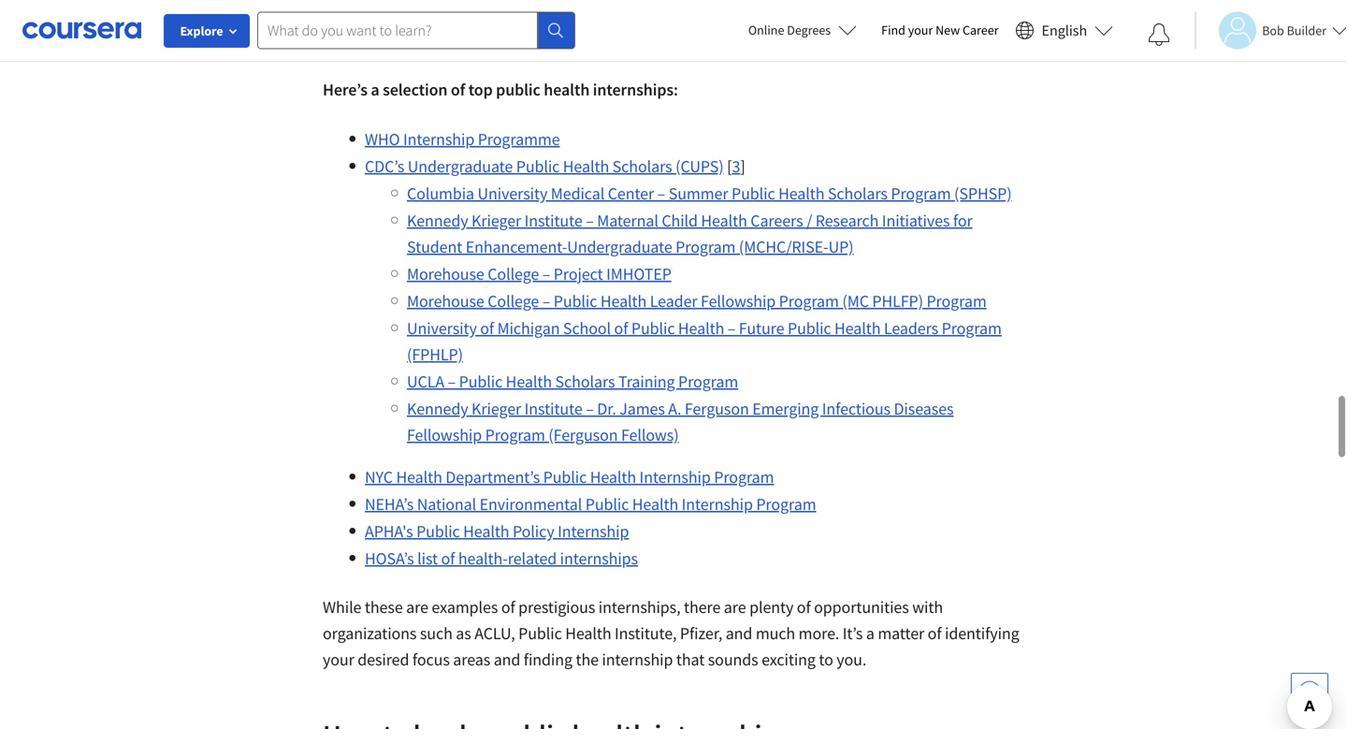 Task type: vqa. For each thing, say whether or not it's contained in the screenshot.
Anderson
no



Task type: locate. For each thing, give the bounding box(es) containing it.
0 horizontal spatial a
[[371, 79, 380, 100]]

scholars up "dr."
[[556, 371, 615, 392]]

your right find
[[909, 22, 934, 38]]

online
[[749, 22, 785, 38]]

morehouse
[[407, 264, 485, 285], [407, 291, 485, 312]]

0 vertical spatial krieger
[[472, 210, 522, 231]]

public down programme
[[516, 156, 560, 177]]

top
[[469, 79, 493, 100]]

0 horizontal spatial your
[[323, 649, 355, 670]]

internships
[[560, 548, 638, 569]]

None search field
[[257, 12, 576, 49]]

0 vertical spatial and
[[726, 623, 753, 644]]

1 vertical spatial krieger
[[472, 398, 522, 419]]

0 vertical spatial kennedy
[[407, 210, 469, 231]]

of inside nyc health department's public health internship program neha's national environmental public health internship program apha's public health policy internship hosa's list of health-related internships
[[441, 548, 455, 569]]

undergraduate down who internship programme "link"
[[408, 156, 513, 177]]

krieger
[[472, 210, 522, 231], [472, 398, 522, 419]]

kennedy krieger institute – maternal child health careers / research initiatives for student enhancement-undergraduate program (mchc/rise-up) link
[[407, 210, 973, 257]]

krieger up department's
[[472, 398, 522, 419]]

find your new career
[[882, 22, 999, 38]]

institute down ucla – public health scholars training program link
[[525, 398, 583, 419]]

health up the
[[566, 623, 612, 644]]

help center image
[[1299, 681, 1322, 703]]

examples
[[432, 597, 498, 618]]

health up "neha's national environmental public health internship program" link
[[590, 467, 637, 488]]

public up finding
[[519, 623, 562, 644]]

as
[[456, 623, 472, 644]]

of right "list"
[[441, 548, 455, 569]]

1 horizontal spatial your
[[909, 22, 934, 38]]

here's
[[323, 79, 368, 100]]

internship down fellows)
[[640, 467, 711, 488]]

health down michigan
[[506, 371, 552, 392]]

university
[[478, 183, 548, 204], [407, 318, 477, 339]]

0 vertical spatial your
[[909, 22, 934, 38]]

0 horizontal spatial undergraduate
[[408, 156, 513, 177]]

bob builder
[[1263, 22, 1327, 39]]

areas
[[453, 649, 491, 670]]

–
[[658, 183, 666, 204], [586, 210, 594, 231], [543, 264, 551, 285], [543, 291, 551, 312], [728, 318, 736, 339], [448, 371, 456, 392], [586, 398, 594, 419]]

0 vertical spatial university
[[478, 183, 548, 204]]

scholars
[[613, 156, 673, 177], [828, 183, 888, 204], [556, 371, 615, 392]]

public down national
[[417, 521, 460, 542]]

0 vertical spatial a
[[371, 79, 380, 100]]

of down with
[[928, 623, 942, 644]]

internship down kennedy krieger institute – dr. james a. ferguson emerging infectious diseases fellowship program (ferguson fellows) link
[[682, 494, 753, 515]]

explore button
[[164, 14, 250, 48]]

the
[[576, 649, 599, 670]]

cdc's undergraduate public health scholars (cups) link
[[365, 156, 724, 177]]

1 horizontal spatial undergraduate
[[567, 236, 673, 257]]

1 vertical spatial college
[[488, 291, 539, 312]]

1 vertical spatial institute
[[525, 398, 583, 419]]

enterprise
[[411, 3, 482, 24]]

columbia university medical center – summer public health scholars program (sphsp) link
[[407, 183, 1012, 204]]

morehouse up (fphlp)
[[407, 291, 485, 312]]

phlfp)
[[873, 291, 924, 312]]

and
[[726, 623, 753, 644], [494, 649, 521, 670]]

scholars up research
[[828, 183, 888, 204]]

1 horizontal spatial university
[[478, 183, 548, 204]]

list
[[418, 548, 438, 569]]

up)
[[829, 236, 854, 257]]

1 vertical spatial kennedy
[[407, 398, 469, 419]]

internship up 'columbia'
[[403, 129, 475, 150]]

1 horizontal spatial and
[[726, 623, 753, 644]]

to
[[819, 649, 834, 670]]

coursera image
[[22, 15, 141, 45]]

1 vertical spatial your
[[323, 649, 355, 670]]

0 horizontal spatial fellowship
[[407, 425, 482, 446]]

a right it's
[[867, 623, 875, 644]]

and up sounds
[[726, 623, 753, 644]]

there
[[684, 597, 721, 618]]

ucla – public health scholars training program link
[[407, 371, 739, 392]]

0 vertical spatial morehouse
[[407, 264, 485, 285]]

of left michigan
[[480, 318, 494, 339]]

internship inside "who internship programme cdc's undergraduate public health scholars (cups) [ 3 ] columbia university medical center – summer public health scholars program (sphsp) kennedy krieger institute – maternal child health careers / research initiatives for student enhancement-undergraduate program (mchc/rise-up) morehouse college – project imhotep morehouse college – public health leader fellowship program (mc phlfp) program university of michigan school of public health – future public health leaders program (fphlp) ucla – public health scholars training program kennedy krieger institute – dr. james a. ferguson emerging infectious diseases fellowship program (ferguson fellows)"
[[403, 129, 475, 150]]

What do you want to learn? text field
[[257, 12, 538, 49]]

opportunities
[[814, 597, 910, 618]]

find your new career link
[[873, 19, 1009, 42]]

fellowship up future
[[701, 291, 776, 312]]

– down morehouse college – project imhotep link
[[543, 291, 551, 312]]

(cups)
[[676, 156, 724, 177]]

identifying
[[945, 623, 1020, 644]]

– left "dr."
[[586, 398, 594, 419]]

krieger up enhancement-
[[472, 210, 522, 231]]

0 horizontal spatial are
[[406, 597, 429, 618]]

public up "neha's national environmental public health internship program" link
[[544, 467, 587, 488]]

1 vertical spatial morehouse
[[407, 291, 485, 312]]

internships:
[[593, 79, 679, 100]]

summer
[[669, 183, 729, 204]]

undergraduate
[[408, 156, 513, 177], [567, 236, 673, 257]]

it's
[[843, 623, 863, 644]]

kennedy down the ucla in the left bottom of the page
[[407, 398, 469, 419]]

institute
[[525, 210, 583, 231], [525, 398, 583, 419]]

morehouse down student
[[407, 264, 485, 285]]

kennedy
[[407, 210, 469, 231], [407, 398, 469, 419]]

fellowship down the ucla in the left bottom of the page
[[407, 425, 482, 446]]

1 horizontal spatial fellowship
[[701, 291, 776, 312]]

2 institute from the top
[[525, 398, 583, 419]]

university down cdc's undergraduate public health scholars (cups) link
[[478, 183, 548, 204]]

public down project
[[554, 291, 598, 312]]

of up more.
[[797, 597, 811, 618]]

a right here's
[[371, 79, 380, 100]]

0 vertical spatial undergraduate
[[408, 156, 513, 177]]

who
[[365, 129, 400, 150]]

internship
[[403, 129, 475, 150], [640, 467, 711, 488], [682, 494, 753, 515], [558, 521, 629, 542]]

1 vertical spatial and
[[494, 649, 521, 670]]

– right center
[[658, 183, 666, 204]]

undergraduate down maternal
[[567, 236, 673, 257]]

health down columbia university medical center – summer public health scholars program (sphsp) link at the top
[[702, 210, 748, 231]]

hosa's list of health-related internships link
[[365, 548, 638, 569]]

of
[[451, 79, 465, 100], [480, 318, 494, 339], [615, 318, 628, 339], [441, 548, 455, 569], [502, 597, 515, 618], [797, 597, 811, 618], [928, 623, 942, 644]]

health
[[544, 79, 590, 100]]

0 vertical spatial fellowship
[[701, 291, 776, 312]]

public down leader
[[632, 318, 675, 339]]

1 vertical spatial a
[[867, 623, 875, 644]]

are up such
[[406, 597, 429, 618]]

research
[[816, 210, 879, 231]]

health up the health-
[[463, 521, 510, 542]]

a.
[[669, 398, 682, 419]]

are right there
[[724, 597, 747, 618]]

a
[[371, 79, 380, 100], [867, 623, 875, 644]]

a inside "while these are examples of prestigious internships, there are plenty of opportunities with organizations such as aclu, public health institute, pfizer, and much more. it's a matter of identifying your desired focus areas and finding the internship that sounds exciting to you."
[[867, 623, 875, 644]]

0 vertical spatial institute
[[525, 210, 583, 231]]

3 link
[[732, 156, 741, 177]]

public
[[516, 156, 560, 177], [732, 183, 776, 204], [554, 291, 598, 312], [632, 318, 675, 339], [788, 318, 832, 339], [459, 371, 503, 392], [544, 467, 587, 488], [586, 494, 629, 515], [417, 521, 460, 542], [519, 623, 562, 644]]

1 vertical spatial fellowship
[[407, 425, 482, 446]]

cdc's
[[365, 156, 405, 177]]

]
[[741, 156, 746, 177]]

1 institute from the top
[[525, 210, 583, 231]]

university up (fphlp)
[[407, 318, 477, 339]]

here's a selection of top public health internships:
[[323, 79, 679, 100]]

and down aclu,
[[494, 649, 521, 670]]

your down organizations
[[323, 649, 355, 670]]

1 krieger from the top
[[472, 210, 522, 231]]

college up michigan
[[488, 291, 539, 312]]

scholars up center
[[613, 156, 673, 177]]

related
[[508, 548, 557, 569]]

public down (fphlp)
[[459, 371, 503, 392]]

based
[[452, 30, 494, 51]]

leaders
[[884, 318, 939, 339]]

selection
[[383, 79, 448, 100]]

imhotep
[[607, 264, 672, 285]]

1 horizontal spatial a
[[867, 623, 875, 644]]

plenty
[[750, 597, 794, 618]]

0 vertical spatial college
[[488, 264, 539, 285]]

institute,
[[615, 623, 677, 644]]

your
[[909, 22, 934, 38], [323, 649, 355, 670]]

institute down medical at the top left of the page
[[525, 210, 583, 231]]

policy
[[513, 521, 555, 542]]

english
[[1042, 21, 1088, 40]]

for
[[954, 210, 973, 231]]

2 are from the left
[[724, 597, 747, 618]]

emerging
[[753, 398, 819, 419]]

kennedy up student
[[407, 210, 469, 231]]

1 horizontal spatial are
[[724, 597, 747, 618]]

1 vertical spatial university
[[407, 318, 477, 339]]

internships,
[[599, 597, 681, 618]]

find
[[882, 22, 906, 38]]

program
[[891, 183, 952, 204], [676, 236, 736, 257], [779, 291, 840, 312], [927, 291, 987, 312], [942, 318, 1002, 339], [679, 371, 739, 392], [485, 425, 546, 446], [714, 467, 775, 488], [757, 494, 817, 515]]

college down enhancement-
[[488, 264, 539, 285]]



Task type: describe. For each thing, give the bounding box(es) containing it.
2 krieger from the top
[[472, 398, 522, 419]]

hosa's
[[365, 548, 414, 569]]

neha's
[[365, 494, 414, 515]]

matter
[[878, 623, 925, 644]]

1 are from the left
[[406, 597, 429, 618]]

career
[[963, 22, 999, 38]]

health inside "while these are examples of prestigious internships, there are plenty of opportunities with organizations such as aclu, public health institute, pfizer, and much more. it's a matter of identifying your desired focus areas and finding the internship that sounds exciting to you."
[[566, 623, 612, 644]]

1 vertical spatial undergraduate
[[567, 236, 673, 257]]

nyc health department's public health internship program link
[[365, 467, 775, 488]]

bob
[[1263, 22, 1285, 39]]

social enterprise community-based organization
[[365, 3, 584, 51]]

dr.
[[597, 398, 617, 419]]

explore
[[180, 22, 223, 39]]

infectious
[[823, 398, 891, 419]]

center
[[608, 183, 654, 204]]

exciting
[[762, 649, 816, 670]]

while
[[323, 597, 362, 618]]

ferguson
[[685, 398, 750, 419]]

national
[[417, 494, 477, 515]]

your inside "while these are examples of prestigious internships, there are plenty of opportunities with organizations such as aclu, public health institute, pfizer, and much more. it's a matter of identifying your desired focus areas and finding the internship that sounds exciting to you."
[[323, 649, 355, 670]]

2 morehouse from the top
[[407, 291, 485, 312]]

public down ]
[[732, 183, 776, 204]]

child
[[662, 210, 698, 231]]

2 vertical spatial scholars
[[556, 371, 615, 392]]

(ferguson
[[549, 425, 618, 446]]

you.
[[837, 649, 867, 670]]

2 kennedy from the top
[[407, 398, 469, 419]]

focus
[[413, 649, 450, 670]]

(mc
[[843, 291, 869, 312]]

health up medical at the top left of the page
[[563, 156, 610, 177]]

english button
[[1009, 0, 1122, 61]]

of left top
[[451, 79, 465, 100]]

health-
[[459, 548, 508, 569]]

medical
[[551, 183, 605, 204]]

of right school at the top
[[615, 318, 628, 339]]

organization
[[497, 30, 584, 51]]

– down medical at the top left of the page
[[586, 210, 594, 231]]

(mchc/rise-
[[739, 236, 829, 257]]

who internship programme cdc's undergraduate public health scholars (cups) [ 3 ] columbia university medical center – summer public health scholars program (sphsp) kennedy krieger institute – maternal child health careers / research initiatives for student enhancement-undergraduate program (mchc/rise-up) morehouse college – project imhotep morehouse college – public health leader fellowship program (mc phlfp) program university of michigan school of public health – future public health leaders program (fphlp) ucla – public health scholars training program kennedy krieger institute – dr. james a. ferguson emerging infectious diseases fellowship program (ferguson fellows)
[[365, 129, 1012, 446]]

project
[[554, 264, 603, 285]]

online degrees
[[749, 22, 831, 38]]

– left project
[[543, 264, 551, 285]]

online degrees button
[[734, 9, 873, 51]]

0 vertical spatial scholars
[[613, 156, 673, 177]]

1 kennedy from the top
[[407, 210, 469, 231]]

health down fellows)
[[633, 494, 679, 515]]

apha's
[[365, 521, 413, 542]]

neha's national environmental public health internship program link
[[365, 494, 817, 515]]

morehouse college – public health leader fellowship program (mc phlfp) program link
[[407, 291, 987, 312]]

health down (mc
[[835, 318, 881, 339]]

new
[[936, 22, 961, 38]]

desired
[[358, 649, 409, 670]]

1 college from the top
[[488, 264, 539, 285]]

careers
[[751, 210, 804, 231]]

sounds
[[708, 649, 759, 670]]

public down nyc health department's public health internship program link
[[586, 494, 629, 515]]

0 horizontal spatial and
[[494, 649, 521, 670]]

who internship programme link
[[365, 129, 560, 150]]

1 morehouse from the top
[[407, 264, 485, 285]]

organizations
[[323, 623, 417, 644]]

builder
[[1288, 22, 1327, 39]]

3
[[732, 156, 741, 177]]

these
[[365, 597, 403, 618]]

(sphsp)
[[955, 183, 1012, 204]]

public
[[496, 79, 541, 100]]

future
[[739, 318, 785, 339]]

more.
[[799, 623, 840, 644]]

internship
[[602, 649, 673, 670]]

enhancement-
[[466, 236, 567, 257]]

prestigious
[[519, 597, 596, 618]]

degrees
[[787, 22, 831, 38]]

school
[[563, 318, 611, 339]]

– right the ucla in the left bottom of the page
[[448, 371, 456, 392]]

public right future
[[788, 318, 832, 339]]

internship down "neha's national environmental public health internship program" link
[[558, 521, 629, 542]]

morehouse college – project imhotep link
[[407, 264, 672, 285]]

with
[[913, 597, 944, 618]]

nyc
[[365, 467, 393, 488]]

student
[[407, 236, 463, 257]]

0 horizontal spatial university
[[407, 318, 477, 339]]

leader
[[650, 291, 698, 312]]

community-
[[365, 30, 452, 51]]

[
[[727, 156, 732, 177]]

of up aclu,
[[502, 597, 515, 618]]

programme
[[478, 129, 560, 150]]

nyc health department's public health internship program neha's national environmental public health internship program apha's public health policy internship hosa's list of health-related internships
[[365, 467, 817, 569]]

1 vertical spatial scholars
[[828, 183, 888, 204]]

environmental
[[480, 494, 582, 515]]

health up national
[[396, 467, 443, 488]]

2 college from the top
[[488, 291, 539, 312]]

show notifications image
[[1149, 23, 1171, 46]]

that
[[677, 649, 705, 670]]

apha's public health policy internship link
[[365, 521, 629, 542]]

– left future
[[728, 318, 736, 339]]

health down imhotep
[[601, 291, 647, 312]]

public inside "while these are examples of prestigious internships, there are plenty of opportunities with organizations such as aclu, public health institute, pfizer, and much more. it's a matter of identifying your desired focus areas and finding the internship that sounds exciting to you."
[[519, 623, 562, 644]]

diseases
[[894, 398, 954, 419]]

health up /
[[779, 183, 825, 204]]

finding
[[524, 649, 573, 670]]

michigan
[[498, 318, 560, 339]]

kennedy krieger institute – dr. james a. ferguson emerging infectious diseases fellowship program (ferguson fellows) link
[[407, 398, 954, 446]]

health down morehouse college – public health leader fellowship program (mc phlfp) program link at top
[[679, 318, 725, 339]]

initiatives
[[883, 210, 950, 231]]



